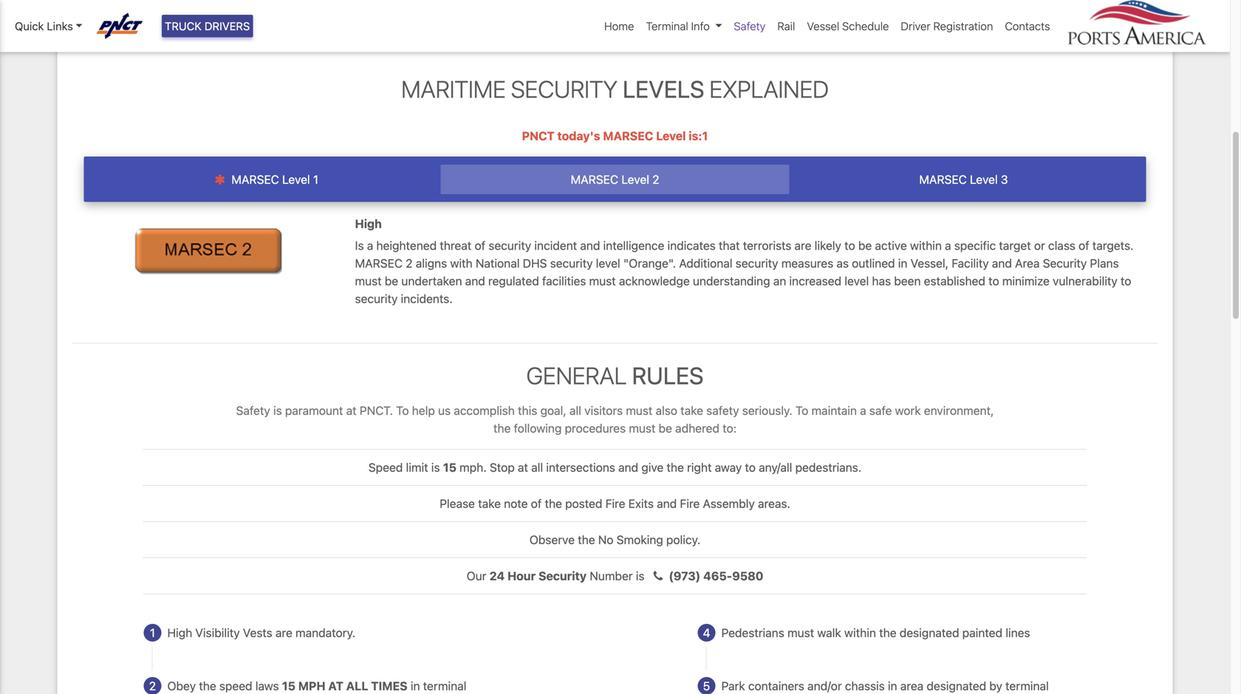 Task type: vqa. For each thing, say whether or not it's contained in the screenshot.
2
yes



Task type: locate. For each thing, give the bounding box(es) containing it.
vessel schedule link
[[801, 12, 895, 40]]

1 horizontal spatial terminal
[[1006, 680, 1049, 694]]

1 vertical spatial within
[[845, 626, 876, 640]]

tab list
[[84, 157, 1147, 202]]

must down 'is'
[[355, 274, 382, 288]]

(973) 465-9580
[[669, 569, 764, 583]]

paramount
[[285, 404, 343, 418]]

give
[[642, 461, 664, 475]]

1 vertical spatial level
[[845, 274, 869, 288]]

all right stop
[[531, 461, 543, 475]]

as
[[837, 257, 849, 271]]

phone image
[[648, 571, 669, 583]]

seriously.
[[743, 404, 793, 418]]

to left help
[[396, 404, 409, 418]]

goal,
[[541, 404, 567, 418]]

0 vertical spatial is
[[273, 404, 282, 418]]

0 horizontal spatial high
[[167, 626, 192, 640]]

1 horizontal spatial fire
[[680, 497, 700, 511]]

safety link
[[728, 12, 772, 40]]

0 vertical spatial at
[[346, 404, 357, 418]]

2 vertical spatial is
[[636, 569, 645, 583]]

take
[[681, 404, 704, 418], [478, 497, 501, 511]]

maritime
[[401, 75, 506, 103]]

security down the observe on the left bottom of page
[[539, 569, 587, 583]]

facilities
[[542, 274, 586, 288]]

0 horizontal spatial safety
[[236, 404, 270, 418]]

1 vertical spatial are
[[276, 626, 293, 640]]

terrorists
[[743, 239, 792, 253]]

are
[[795, 239, 812, 253], [276, 626, 293, 640]]

2 vertical spatial be
[[659, 422, 672, 436]]

2
[[653, 173, 660, 187], [406, 257, 413, 271], [149, 680, 156, 694]]

security
[[489, 239, 531, 253], [550, 257, 593, 271], [736, 257, 779, 271], [355, 292, 398, 306]]

0 horizontal spatial 2
[[149, 680, 156, 694]]

5
[[703, 680, 710, 694]]

0 vertical spatial safety
[[734, 20, 766, 32]]

1 vertical spatial designated
[[927, 680, 987, 694]]

active
[[875, 239, 907, 253]]

1 vertical spatial safety
[[236, 404, 270, 418]]

0 vertical spatial 15
[[443, 461, 457, 475]]

15 right laws
[[282, 680, 296, 694]]

to down targets.
[[1121, 274, 1132, 288]]

links
[[47, 20, 73, 32]]

0 horizontal spatial of
[[475, 239, 486, 253]]

1 horizontal spatial is
[[431, 461, 440, 475]]

in left area
[[888, 680, 898, 694]]

fire left exits
[[606, 497, 626, 511]]

be up the outlined
[[859, 239, 872, 253]]

level for marsec level 1
[[282, 173, 310, 187]]

a up vessel,
[[945, 239, 952, 253]]

1 horizontal spatial a
[[860, 404, 867, 418]]

are right vests
[[276, 626, 293, 640]]

2 horizontal spatial be
[[859, 239, 872, 253]]

and down with
[[465, 274, 485, 288]]

is
[[273, 404, 282, 418], [431, 461, 440, 475], [636, 569, 645, 583]]

high left visibility
[[167, 626, 192, 640]]

0 horizontal spatial all
[[531, 461, 543, 475]]

procedures
[[565, 422, 626, 436]]

1 horizontal spatial level
[[845, 274, 869, 288]]

to left maintain
[[796, 404, 809, 418]]

be
[[859, 239, 872, 253], [385, 274, 398, 288], [659, 422, 672, 436]]

1 inside 'tab list'
[[313, 173, 319, 187]]

number
[[590, 569, 633, 583]]

a left safe
[[860, 404, 867, 418]]

security up national
[[489, 239, 531, 253]]

all inside safety is paramount at pnct. to help us accomplish this goal, all visitors must also take safety seriously. to maintain a safe work environment, the following procedures must be adhered to:
[[570, 404, 582, 418]]

all
[[570, 404, 582, 418], [531, 461, 543, 475]]

mph
[[298, 680, 326, 694]]

1 vertical spatial 1
[[150, 626, 155, 640]]

designated left painted
[[900, 626, 960, 640]]

the
[[494, 422, 511, 436], [667, 461, 684, 475], [545, 497, 562, 511], [578, 533, 595, 547], [880, 626, 897, 640], [199, 680, 216, 694]]

park containers and/or chassis in area designated by terminal
[[722, 680, 1049, 694]]

high
[[355, 217, 382, 231], [167, 626, 192, 640]]

established
[[924, 274, 986, 288]]

1 vertical spatial 15
[[282, 680, 296, 694]]

threat
[[440, 239, 472, 253]]

is left phone icon
[[636, 569, 645, 583]]

is right limit
[[431, 461, 440, 475]]

the left posted
[[545, 497, 562, 511]]

0 horizontal spatial at
[[346, 404, 357, 418]]

work
[[895, 404, 921, 418]]

1 vertical spatial high
[[167, 626, 192, 640]]

take inside safety is paramount at pnct. to help us accomplish this goal, all visitors must also take safety seriously. to maintain a safe work environment, the following procedures must be adhered to:
[[681, 404, 704, 418]]

at left pnct.
[[346, 404, 357, 418]]

the down accomplish
[[494, 422, 511, 436]]

marsec for marsec level 1
[[232, 173, 279, 187]]

terminal info
[[646, 20, 710, 32]]

1 vertical spatial be
[[385, 274, 398, 288]]

2 down pnct today's marsec level is:1
[[653, 173, 660, 187]]

pedestrians.
[[796, 461, 862, 475]]

to
[[396, 404, 409, 418], [796, 404, 809, 418]]

safety inside safety is paramount at pnct. to help us accomplish this goal, all visitors must also take safety seriously. to maintain a safe work environment, the following procedures must be adhered to:
[[236, 404, 270, 418]]

1 vertical spatial 2
[[406, 257, 413, 271]]

chassis
[[845, 680, 885, 694]]

designated left "by"
[[927, 680, 987, 694]]

must
[[355, 274, 382, 288], [589, 274, 616, 288], [626, 404, 653, 418], [629, 422, 656, 436], [788, 626, 814, 640]]

1 horizontal spatial 15
[[443, 461, 457, 475]]

1 vertical spatial all
[[531, 461, 543, 475]]

maritime security levels explained
[[401, 75, 829, 103]]

of right class
[[1079, 239, 1090, 253]]

safety is paramount at pnct. to help us accomplish this goal, all visitors must also take safety seriously. to maintain a safe work environment, the following procedures must be adhered to:
[[236, 404, 994, 436]]

exits
[[629, 497, 654, 511]]

2 horizontal spatial 2
[[653, 173, 660, 187]]

24
[[490, 569, 505, 583]]

to right away
[[745, 461, 756, 475]]

in up been
[[898, 257, 908, 271]]

at right stop
[[518, 461, 528, 475]]

0 horizontal spatial take
[[478, 497, 501, 511]]

right
[[687, 461, 712, 475]]

be down 'heightened'
[[385, 274, 398, 288]]

please take note of the posted fire exits and fire assembly areas.
[[440, 497, 791, 511]]

today's
[[558, 129, 600, 143]]

1 horizontal spatial within
[[910, 239, 942, 253]]

dhs
[[523, 257, 547, 271]]

1 horizontal spatial are
[[795, 239, 812, 253]]

safety left the 'paramount'
[[236, 404, 270, 418]]

2 inside 'tab list'
[[653, 173, 660, 187]]

please
[[440, 497, 475, 511]]

1 horizontal spatial 2
[[406, 257, 413, 271]]

3
[[1001, 173, 1008, 187]]

0 horizontal spatial to
[[396, 404, 409, 418]]

1 horizontal spatial be
[[659, 422, 672, 436]]

of right threat
[[475, 239, 486, 253]]

0 horizontal spatial fire
[[606, 497, 626, 511]]

terminal right "by"
[[1006, 680, 1049, 694]]

security left incidents.
[[355, 292, 398, 306]]

indicates
[[668, 239, 716, 253]]

1 vertical spatial at
[[518, 461, 528, 475]]

in right times
[[411, 680, 420, 694]]

0 vertical spatial designated
[[900, 626, 960, 640]]

observe the no smoking policy.
[[530, 533, 701, 547]]

within up vessel,
[[910, 239, 942, 253]]

be down "also"
[[659, 422, 672, 436]]

walk
[[818, 626, 842, 640]]

0 horizontal spatial within
[[845, 626, 876, 640]]

take left the note
[[478, 497, 501, 511]]

2 down 'heightened'
[[406, 257, 413, 271]]

15 left the mph.
[[443, 461, 457, 475]]

1 horizontal spatial all
[[570, 404, 582, 418]]

plans
[[1090, 257, 1119, 271]]

be inside safety is paramount at pnct. to help us accomplish this goal, all visitors must also take safety seriously. to maintain a safe work environment, the following procedures must be adhered to:
[[659, 422, 672, 436]]

fire up policy. on the bottom
[[680, 497, 700, 511]]

marsec
[[603, 129, 654, 143], [232, 173, 279, 187], [571, 173, 619, 187], [920, 173, 967, 187], [355, 257, 403, 271]]

by
[[990, 680, 1003, 694]]

aligns
[[416, 257, 447, 271]]

1 horizontal spatial safety
[[734, 20, 766, 32]]

are up measures in the right top of the page
[[795, 239, 812, 253]]

within right walk at bottom
[[845, 626, 876, 640]]

safety
[[734, 20, 766, 32], [236, 404, 270, 418]]

pnct
[[522, 129, 555, 143]]

marsec for marsec level 2
[[571, 173, 619, 187]]

0 horizontal spatial be
[[385, 274, 398, 288]]

containers
[[749, 680, 805, 694]]

0 vertical spatial level
[[596, 257, 621, 271]]

posted
[[565, 497, 603, 511]]

security up today's
[[511, 75, 618, 103]]

to down facility
[[989, 274, 1000, 288]]

mandatory.
[[296, 626, 356, 640]]

all right goal,
[[570, 404, 582, 418]]

obey the speed laws 15 mph at all times in terminal
[[167, 680, 467, 694]]

a right 'is'
[[367, 239, 373, 253]]

vessel schedule
[[807, 20, 889, 32]]

1 horizontal spatial to
[[796, 404, 809, 418]]

safety left the rail at the top
[[734, 20, 766, 32]]

0 vertical spatial are
[[795, 239, 812, 253]]

the left 'no'
[[578, 533, 595, 547]]

0 vertical spatial all
[[570, 404, 582, 418]]

is left the 'paramount'
[[273, 404, 282, 418]]

in inside is a heightened threat of security incident and intelligence indicates that terrorists are likely to be active within a specific target or class of targets. marsec 2 aligns with national dhs security level "orange". additional security measures as outlined in vessel, facility and area security plans must be undertaken and regulated facilities must acknowledge understanding an increased level has been established to minimize vulnerability to security incidents.
[[898, 257, 908, 271]]

0 vertical spatial 2
[[653, 173, 660, 187]]

0 vertical spatial 1
[[313, 173, 319, 187]]

0 vertical spatial within
[[910, 239, 942, 253]]

level for marsec level 3
[[970, 173, 998, 187]]

1 horizontal spatial at
[[518, 461, 528, 475]]

9580
[[732, 569, 764, 583]]

0 vertical spatial high
[[355, 217, 382, 231]]

incident
[[535, 239, 577, 253]]

level down intelligence
[[596, 257, 621, 271]]

level down as
[[845, 274, 869, 288]]

2 horizontal spatial in
[[898, 257, 908, 271]]

stop
[[490, 461, 515, 475]]

must left "also"
[[626, 404, 653, 418]]

class
[[1049, 239, 1076, 253]]

high up 'is'
[[355, 217, 382, 231]]

high for high
[[355, 217, 382, 231]]

safe
[[870, 404, 892, 418]]

of right the note
[[531, 497, 542, 511]]

contacts
[[1005, 20, 1051, 32]]

take up adhered
[[681, 404, 704, 418]]

0 horizontal spatial is
[[273, 404, 282, 418]]

has
[[872, 274, 891, 288]]

0 horizontal spatial terminal
[[423, 680, 467, 694]]

1 horizontal spatial high
[[355, 217, 382, 231]]

high for high visibility vests are mandatory.
[[167, 626, 192, 640]]

0 horizontal spatial 15
[[282, 680, 296, 694]]

the right give
[[667, 461, 684, 475]]

security up facilities
[[550, 257, 593, 271]]

safety for safety
[[734, 20, 766, 32]]

1 vertical spatial security
[[1043, 257, 1087, 271]]

terminal right times
[[423, 680, 467, 694]]

0 vertical spatial take
[[681, 404, 704, 418]]

2 left obey
[[149, 680, 156, 694]]

targets.
[[1093, 239, 1134, 253]]

1 horizontal spatial 1
[[313, 173, 319, 187]]

home link
[[599, 12, 640, 40]]

1 horizontal spatial take
[[681, 404, 704, 418]]

0 horizontal spatial level
[[596, 257, 621, 271]]

security down class
[[1043, 257, 1087, 271]]

help
[[412, 404, 435, 418]]



Task type: describe. For each thing, give the bounding box(es) containing it.
0 vertical spatial security
[[511, 75, 618, 103]]

the inside safety is paramount at pnct. to help us accomplish this goal, all visitors must also take safety seriously. to maintain a safe work environment, the following procedures must be adhered to:
[[494, 422, 511, 436]]

away
[[715, 461, 742, 475]]

laws
[[256, 680, 279, 694]]

pnct today's marsec level is:1
[[522, 129, 708, 143]]

2 horizontal spatial a
[[945, 239, 952, 253]]

driver registration
[[901, 20, 994, 32]]

marsec level 2 link
[[441, 165, 790, 195]]

terminal info link
[[640, 12, 728, 40]]

measures
[[782, 257, 834, 271]]

marsec level 2
[[571, 173, 660, 187]]

likely
[[815, 239, 842, 253]]

marsec level 1
[[228, 173, 319, 187]]

all
[[346, 680, 368, 694]]

hour
[[508, 569, 536, 583]]

465-
[[704, 569, 732, 583]]

at
[[328, 680, 344, 694]]

1 fire from the left
[[606, 497, 626, 511]]

2 terminal from the left
[[1006, 680, 1049, 694]]

2 inside is a heightened threat of security incident and intelligence indicates that terrorists are likely to be active within a specific target or class of targets. marsec 2 aligns with national dhs security level "orange". additional security measures as outlined in vessel, facility and area security plans must be undertaken and regulated facilities must acknowledge understanding an increased level has been established to minimize vulnerability to security incidents.
[[406, 257, 413, 271]]

understanding
[[693, 274, 770, 288]]

any/all
[[759, 461, 793, 475]]

maintain
[[812, 404, 857, 418]]

are inside is a heightened threat of security incident and intelligence indicates that terrorists are likely to be active within a specific target or class of targets. marsec 2 aligns with national dhs security level "orange". additional security measures as outlined in vessel, facility and area security plans must be undertaken and regulated facilities must acknowledge understanding an increased level has been established to minimize vulnerability to security incidents.
[[795, 239, 812, 253]]

incidents.
[[401, 292, 453, 306]]

0 horizontal spatial 1
[[150, 626, 155, 640]]

an
[[774, 274, 787, 288]]

truck drivers link
[[162, 15, 253, 37]]

vessel
[[807, 20, 840, 32]]

increased
[[790, 274, 842, 288]]

tab list containing marsec level 1
[[84, 157, 1147, 202]]

and down the target
[[992, 257, 1012, 271]]

marsec inside is a heightened threat of security incident and intelligence indicates that terrorists are likely to be active within a specific target or class of targets. marsec 2 aligns with national dhs security level "orange". additional security measures as outlined in vessel, facility and area security plans must be undertaken and regulated facilities must acknowledge understanding an increased level has been established to minimize vulnerability to security incidents.
[[355, 257, 403, 271]]

intelligence
[[603, 239, 665, 253]]

target
[[999, 239, 1031, 253]]

terminal
[[646, 20, 689, 32]]

and left give
[[619, 461, 639, 475]]

times
[[371, 680, 408, 694]]

speed
[[369, 461, 403, 475]]

pedestrians
[[722, 626, 785, 640]]

marsec level 3
[[920, 173, 1008, 187]]

marsec level 3 link
[[790, 165, 1138, 195]]

visibility
[[195, 626, 240, 640]]

mph.
[[460, 461, 487, 475]]

and right exits
[[657, 497, 677, 511]]

home
[[605, 20, 634, 32]]

to up as
[[845, 239, 856, 253]]

pedestrians must walk within the designated painted lines
[[722, 626, 1031, 640]]

is a heightened threat of security incident and intelligence indicates that terrorists are likely to be active within a specific target or class of targets. marsec 2 aligns with national dhs security level "orange". additional security measures as outlined in vessel, facility and area security plans must be undertaken and regulated facilities must acknowledge understanding an increased level has been established to minimize vulnerability to security incidents.
[[355, 239, 1134, 306]]

level for marsec level 2
[[622, 173, 650, 187]]

explained
[[710, 75, 829, 103]]

0 horizontal spatial a
[[367, 239, 373, 253]]

minimize
[[1003, 274, 1050, 288]]

visitors
[[585, 404, 623, 418]]

pnct.
[[360, 404, 393, 418]]

safety
[[707, 404, 739, 418]]

drivers
[[205, 20, 250, 32]]

0 horizontal spatial in
[[411, 680, 420, 694]]

and/or
[[808, 680, 842, 694]]

levels
[[623, 75, 705, 103]]

must left walk at bottom
[[788, 626, 814, 640]]

truck
[[165, 20, 202, 32]]

undertaken
[[402, 274, 462, 288]]

driver registration link
[[895, 12, 999, 40]]

2 to from the left
[[796, 404, 809, 418]]

following
[[514, 422, 562, 436]]

2 horizontal spatial of
[[1079, 239, 1090, 253]]

4
[[703, 626, 711, 640]]

2 vertical spatial 2
[[149, 680, 156, 694]]

limit
[[406, 461, 428, 475]]

registration
[[934, 20, 994, 32]]

must right facilities
[[589, 274, 616, 288]]

rules
[[632, 362, 704, 390]]

2 horizontal spatial is
[[636, 569, 645, 583]]

obey
[[167, 680, 196, 694]]

the up the park containers and/or chassis in area designated by terminal
[[880, 626, 897, 640]]

2 fire from the left
[[680, 497, 700, 511]]

lines
[[1006, 626, 1031, 640]]

0 vertical spatial be
[[859, 239, 872, 253]]

security inside is a heightened threat of security incident and intelligence indicates that terrorists are likely to be active within a specific target or class of targets. marsec 2 aligns with national dhs security level "orange". additional security measures as outlined in vessel, facility and area security plans must be undertaken and regulated facilities must acknowledge understanding an increased level has been established to minimize vulnerability to security incidents.
[[1043, 257, 1087, 271]]

1 horizontal spatial of
[[531, 497, 542, 511]]

acknowledge
[[619, 274, 690, 288]]

schedule
[[842, 20, 889, 32]]

must up give
[[629, 422, 656, 436]]

area
[[1015, 257, 1040, 271]]

at inside safety is paramount at pnct. to help us accomplish this goal, all visitors must also take safety seriously. to maintain a safe work environment, the following procedures must be adhered to:
[[346, 404, 357, 418]]

and right incident
[[580, 239, 600, 253]]

0 horizontal spatial are
[[276, 626, 293, 640]]

park
[[722, 680, 745, 694]]

1 terminal from the left
[[423, 680, 467, 694]]

2 vertical spatial security
[[539, 569, 587, 583]]

vulnerability
[[1053, 274, 1118, 288]]

additional
[[679, 257, 733, 271]]

accomplish
[[454, 404, 515, 418]]

the right obey
[[199, 680, 216, 694]]

marsec for marsec level 3
[[920, 173, 967, 187]]

speed limit is 15 mph. stop at all intersections and give the right away to any/all pedestrians.
[[369, 461, 862, 475]]

that
[[719, 239, 740, 253]]

1 horizontal spatial in
[[888, 680, 898, 694]]

smoking
[[617, 533, 663, 547]]

is inside safety is paramount at pnct. to help us accomplish this goal, all visitors must also take safety seriously. to maintain a safe work environment, the following procedures must be adhered to:
[[273, 404, 282, 418]]

safety for safety is paramount at pnct. to help us accomplish this goal, all visitors must also take safety seriously. to maintain a safe work environment, the following procedures must be adhered to:
[[236, 404, 270, 418]]

quick links link
[[15, 18, 83, 34]]

security down terrorists on the right top of the page
[[736, 257, 779, 271]]

painted
[[963, 626, 1003, 640]]

truck drivers
[[165, 20, 250, 32]]

is:1
[[689, 129, 708, 143]]

1 vertical spatial is
[[431, 461, 440, 475]]

within inside is a heightened threat of security incident and intelligence indicates that terrorists are likely to be active within a specific target or class of targets. marsec 2 aligns with national dhs security level "orange". additional security measures as outlined in vessel, facility and area security plans must be undertaken and regulated facilities must acknowledge understanding an increased level has been established to minimize vulnerability to security incidents.
[[910, 239, 942, 253]]

our
[[467, 569, 487, 583]]

us
[[438, 404, 451, 418]]

assembly
[[703, 497, 755, 511]]

"orange".
[[624, 257, 676, 271]]

1 to from the left
[[396, 404, 409, 418]]

intersections
[[546, 461, 616, 475]]

quick links
[[15, 20, 73, 32]]

1 vertical spatial take
[[478, 497, 501, 511]]

rail link
[[772, 12, 801, 40]]

regulated
[[488, 274, 539, 288]]

outlined
[[852, 257, 895, 271]]

a inside safety is paramount at pnct. to help us accomplish this goal, all visitors must also take safety seriously. to maintain a safe work environment, the following procedures must be adhered to:
[[860, 404, 867, 418]]



